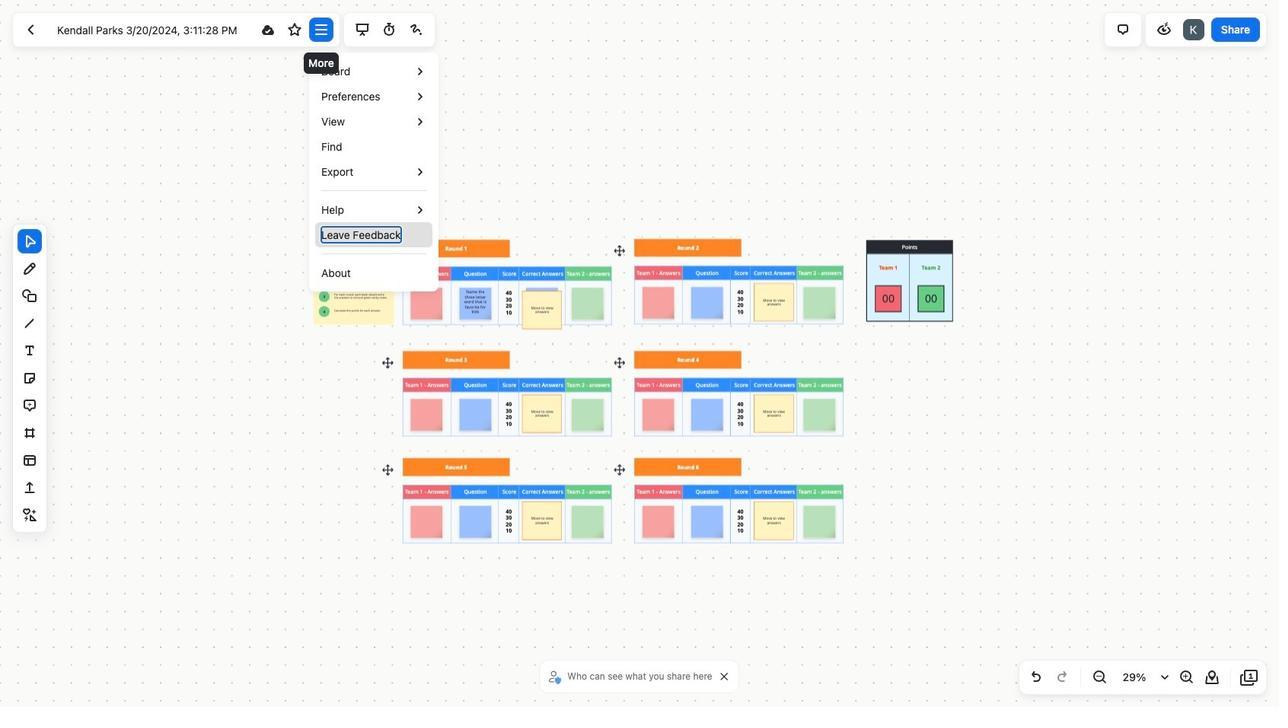 Task type: vqa. For each thing, say whether or not it's contained in the screenshot.
MINI MAP image
yes



Task type: locate. For each thing, give the bounding box(es) containing it.
export, submenu menu item
[[321, 164, 354, 180]]

2 menu item from the top
[[315, 84, 433, 109]]

laser image
[[407, 21, 426, 39]]

menu item up leave feedback, submenu menu item
[[315, 197, 433, 222]]

menu item down preferences, submenu menu item at the left top of the page
[[315, 109, 433, 134]]

comment panel image
[[1114, 21, 1133, 39]]

board, submenu menu item
[[321, 63, 351, 79]]

menu
[[315, 59, 433, 286]]

list item
[[1182, 18, 1207, 42]]

menu item down "board, submenu" menu item
[[315, 84, 433, 109]]

undo image
[[1028, 669, 1046, 687]]

timer image
[[380, 21, 399, 39]]

list
[[1182, 18, 1207, 42]]

menu item
[[315, 59, 433, 84], [315, 84, 433, 109], [315, 109, 433, 134], [315, 159, 433, 184], [315, 197, 433, 222]]

Document name text field
[[46, 18, 253, 42]]

menu item up preferences, submenu menu item at the left top of the page
[[315, 59, 433, 84]]

menu item down find menu item
[[315, 159, 433, 184]]

dashboard image
[[22, 21, 40, 39]]

tooltip
[[309, 53, 439, 292]]

about, submenu menu item
[[321, 265, 351, 281]]

5 menu item from the top
[[315, 197, 433, 222]]



Task type: describe. For each thing, give the bounding box(es) containing it.
1 menu item from the top
[[315, 59, 433, 84]]

close image
[[721, 673, 729, 681]]

star this whiteboard image
[[286, 21, 304, 39]]

zoom out image
[[1091, 669, 1109, 687]]

pages image
[[1241, 669, 1259, 687]]

preferences, submenu menu item
[[321, 88, 381, 104]]

more options image
[[313, 21, 331, 39]]

presentation image
[[354, 21, 372, 39]]

find menu item
[[321, 139, 342, 155]]

leave feedback, submenu menu item
[[321, 227, 401, 243]]

zoom in image
[[1178, 669, 1196, 687]]

3 menu item from the top
[[315, 109, 433, 134]]

mini map image
[[1204, 669, 1222, 687]]

help, submenu menu item
[[321, 202, 344, 218]]

4 menu item from the top
[[315, 159, 433, 184]]

view, submenu menu item
[[321, 113, 345, 129]]



